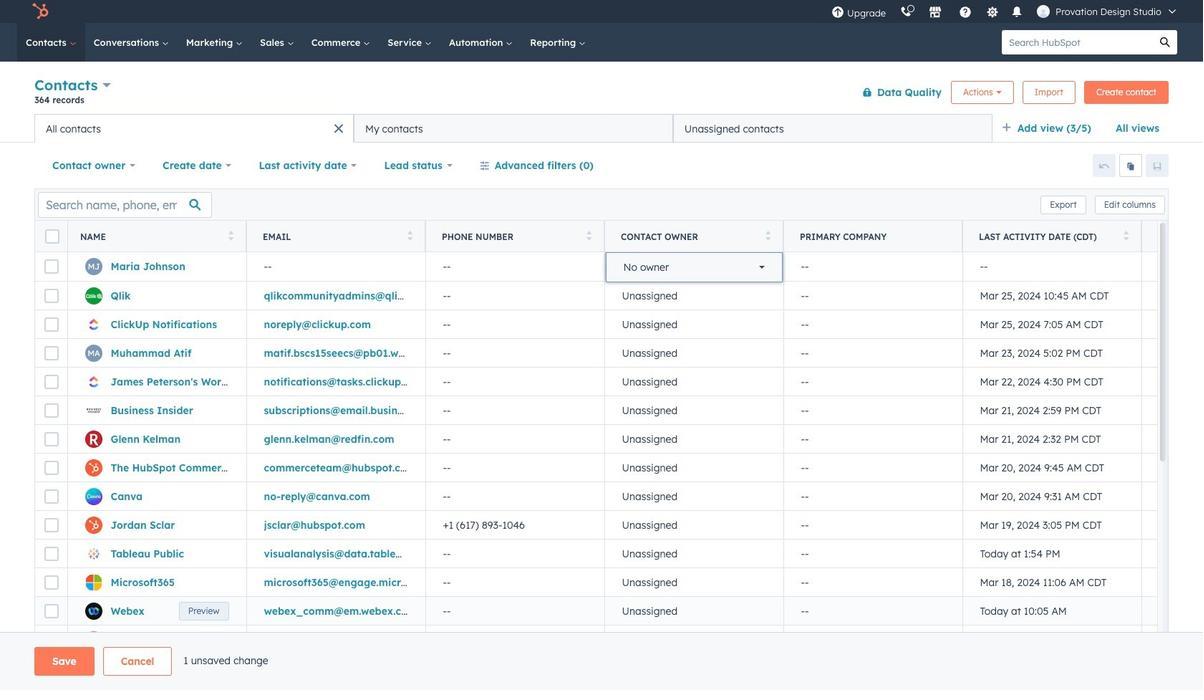 Task type: vqa. For each thing, say whether or not it's contained in the screenshot.
Press to sort. image related to second Press to sort. element from the right
yes



Task type: locate. For each thing, give the bounding box(es) containing it.
banner
[[34, 73, 1170, 114]]

2 press to sort. image from the left
[[407, 230, 413, 240]]

press to sort. element
[[228, 230, 234, 243], [407, 230, 413, 243], [587, 230, 592, 243], [766, 230, 771, 243], [1124, 230, 1129, 243]]

press to sort. image
[[228, 230, 234, 240], [407, 230, 413, 240], [587, 230, 592, 240], [1124, 230, 1129, 240]]

press to sort. image
[[766, 230, 771, 240]]

menu
[[825, 0, 1187, 23]]

Search HubSpot search field
[[1003, 30, 1154, 54]]

james peterson image
[[1038, 5, 1051, 18]]

page section element
[[0, 647, 1204, 676]]

column header
[[784, 221, 964, 252]]

1 press to sort. image from the left
[[228, 230, 234, 240]]



Task type: describe. For each thing, give the bounding box(es) containing it.
5 press to sort. element from the left
[[1124, 230, 1129, 243]]

3 press to sort. element from the left
[[587, 230, 592, 243]]

2 press to sort. element from the left
[[407, 230, 413, 243]]

1 press to sort. element from the left
[[228, 230, 234, 243]]

3 press to sort. image from the left
[[587, 230, 592, 240]]

Search name, phone, email addresses, or company search field
[[38, 192, 212, 217]]

4 press to sort. image from the left
[[1124, 230, 1129, 240]]

marketplaces image
[[930, 6, 942, 19]]

4 press to sort. element from the left
[[766, 230, 771, 243]]



